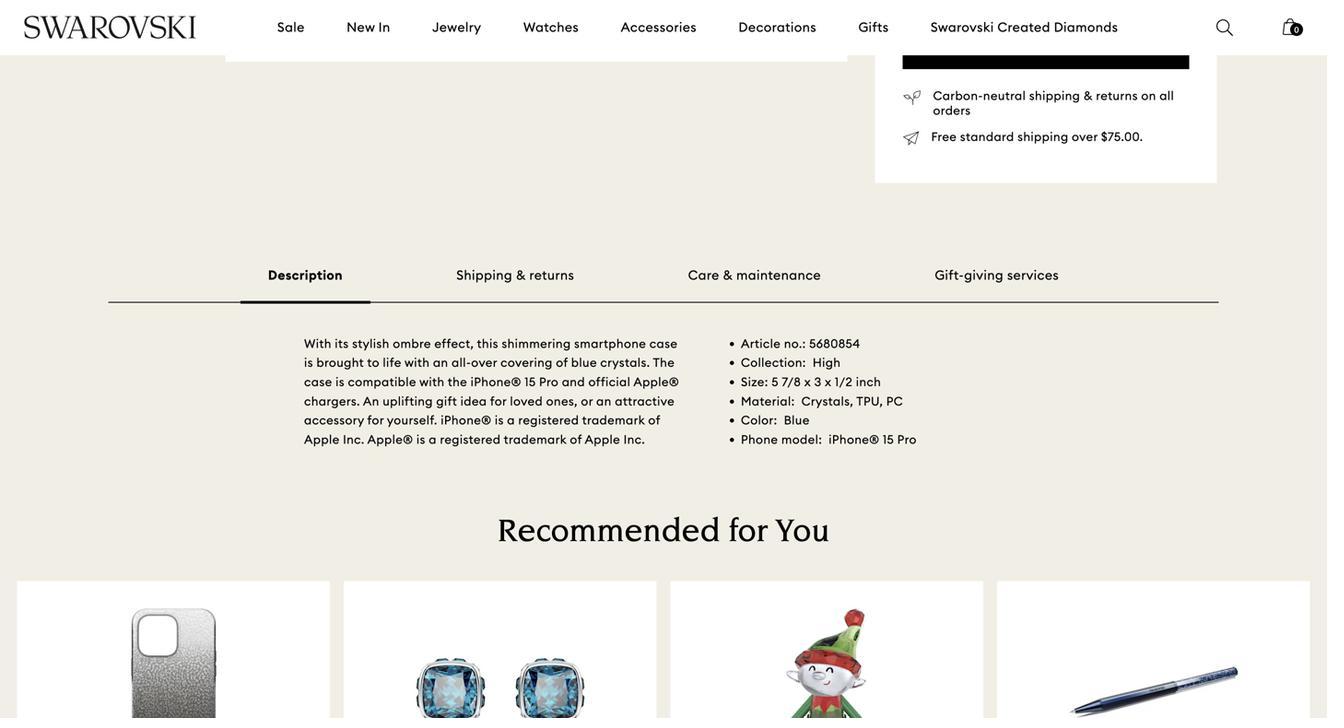 Task type: vqa. For each thing, say whether or not it's contained in the screenshot.
"$70.00"
no



Task type: locate. For each thing, give the bounding box(es) containing it.
size:
[[741, 374, 768, 389]]

of left blue
[[556, 355, 568, 370]]

compatible
[[348, 374, 416, 389]]

shimmering
[[502, 336, 571, 351]]

2 x from the left
[[825, 374, 832, 389]]

gift-giving services
[[935, 267, 1059, 283]]

crystals.
[[600, 355, 650, 370]]

returns right the "shipping"
[[529, 267, 574, 283]]

and
[[562, 374, 585, 389]]

trademark down or
[[582, 413, 645, 428]]

all-
[[452, 355, 471, 370]]

apple
[[304, 432, 340, 447], [585, 432, 620, 447]]

shipping image
[[903, 131, 919, 146]]

0 vertical spatial over
[[1072, 129, 1098, 144]]

high
[[813, 355, 841, 370]]

0 horizontal spatial a
[[429, 432, 437, 447]]

x left "3"
[[804, 374, 811, 389]]

0 horizontal spatial apple
[[304, 432, 340, 447]]

inch
[[856, 374, 881, 389]]

for left you
[[729, 517, 767, 550]]

trademark down loved
[[504, 432, 567, 447]]

0 vertical spatial a
[[507, 413, 515, 428]]

shipping
[[1029, 88, 1080, 103], [1018, 129, 1069, 144]]

1 horizontal spatial apple®
[[634, 374, 679, 389]]

1 apple from the left
[[304, 432, 340, 447]]

0 horizontal spatial pro
[[539, 374, 559, 389]]

inc. down accessory
[[343, 432, 365, 447]]

apple® down yourself.
[[367, 432, 413, 447]]

to left the bag on the right top
[[1040, 39, 1054, 55]]

crystals, tpu, pc
[[802, 393, 903, 409]]

1 horizontal spatial pro
[[897, 432, 917, 447]]

0 horizontal spatial trademark
[[504, 432, 567, 447]]

iphone® up idea
[[471, 374, 521, 389]]

0 horizontal spatial over
[[471, 355, 497, 370]]

pro
[[539, 374, 559, 389], [897, 432, 917, 447]]

1 horizontal spatial an
[[596, 393, 612, 409]]

swarovski created diamonds link
[[931, 18, 1118, 36]]

&
[[1084, 88, 1093, 103], [516, 267, 526, 283], [723, 267, 733, 283]]

2 horizontal spatial for
[[729, 517, 767, 550]]

1 vertical spatial a
[[429, 432, 437, 447]]

0 horizontal spatial to
[[367, 355, 380, 370]]

2 vertical spatial iphone®
[[829, 432, 880, 447]]

0
[[1295, 25, 1299, 35]]

free
[[931, 129, 957, 144]]

0 vertical spatial shipping
[[1029, 88, 1080, 103]]

shipping & returns link
[[456, 267, 574, 283]]

inc. down attractive
[[624, 432, 645, 447]]

0 vertical spatial pro
[[539, 374, 559, 389]]

0 horizontal spatial 15
[[525, 374, 536, 389]]

shipping down carbon-neutral shipping & returns on all orders
[[1018, 129, 1069, 144]]

decorations
[[739, 19, 817, 35]]

returns
[[1096, 88, 1138, 103], [529, 267, 574, 283]]

2 inc. from the left
[[624, 432, 645, 447]]

1 vertical spatial registered
[[440, 432, 501, 447]]

registered down ones,
[[518, 413, 579, 428]]

7/8
[[782, 374, 801, 389]]

add
[[1010, 39, 1037, 55]]

to left life
[[367, 355, 380, 370]]

1 horizontal spatial returns
[[1096, 88, 1138, 103]]

1 vertical spatial trademark
[[504, 432, 567, 447]]

shipping up free standard shipping over $75.00.
[[1029, 88, 1080, 103]]

jewelry link
[[432, 18, 481, 36]]

1 x from the left
[[804, 374, 811, 389]]

brought
[[317, 355, 364, 370]]

1 vertical spatial pro
[[897, 432, 917, 447]]

0 vertical spatial apple®
[[634, 374, 679, 389]]

1 vertical spatial apple®
[[367, 432, 413, 447]]

15 down crystals, tpu, pc
[[883, 432, 894, 447]]

1 vertical spatial an
[[596, 393, 612, 409]]

a
[[507, 413, 515, 428], [429, 432, 437, 447]]

swarovski created diamonds
[[931, 19, 1118, 35]]

free standard shipping over $75.00.
[[931, 129, 1143, 144]]

of down attractive
[[648, 413, 660, 428]]

accessory
[[304, 413, 364, 428]]

iphone® down crystals, tpu, pc
[[829, 432, 880, 447]]

gifts link
[[859, 18, 889, 36]]

x right "3"
[[825, 374, 832, 389]]

gift
[[436, 393, 457, 409]]

& for care & maintenance
[[723, 267, 733, 283]]

apple down or
[[585, 432, 620, 447]]

1 vertical spatial case
[[304, 374, 332, 389]]

new in link
[[347, 18, 390, 36]]

shipping for &
[[1029, 88, 1080, 103]]

0 vertical spatial returns
[[1096, 88, 1138, 103]]

an right or
[[596, 393, 612, 409]]

is
[[304, 355, 313, 370], [336, 374, 345, 389], [495, 413, 504, 428], [416, 432, 426, 447]]

cart-mobile image image
[[1283, 18, 1298, 35]]

1 vertical spatial to
[[367, 355, 380, 370]]

15
[[525, 374, 536, 389], [883, 432, 894, 447]]

stylish
[[352, 336, 390, 351]]

created
[[998, 19, 1051, 35]]

& right care
[[723, 267, 733, 283]]

0 vertical spatial of
[[556, 355, 568, 370]]

0 vertical spatial iphone®
[[471, 374, 521, 389]]

1 horizontal spatial x
[[825, 374, 832, 389]]

article
[[741, 336, 781, 351]]

with
[[405, 355, 430, 370], [419, 374, 445, 389]]

shipping inside carbon-neutral shipping & returns on all orders
[[1029, 88, 1080, 103]]

with down ombre
[[405, 355, 430, 370]]

& left on
[[1084, 88, 1093, 103]]

with up gift
[[419, 374, 445, 389]]

0 horizontal spatial inc.
[[343, 432, 365, 447]]

3
[[814, 374, 822, 389]]

0 vertical spatial to
[[1040, 39, 1054, 55]]

standard
[[960, 129, 1014, 144]]

15 inside with its stylish ombre effect, this shimmering smartphone case is brought to life with an all-over covering of blue crystals. the case is compatible with the iphone® 15 pro and official apple® chargers. an uplifting gift idea for loved ones, or an attractive accessory for yourself. iphone® is a registered trademark of apple inc. apple® is a registered trademark of apple inc.
[[525, 374, 536, 389]]

& right the "shipping"
[[516, 267, 526, 283]]

1 vertical spatial 15
[[883, 432, 894, 447]]

0 horizontal spatial &
[[516, 267, 526, 283]]

pro up ones,
[[539, 374, 559, 389]]

1 horizontal spatial apple
[[585, 432, 620, 447]]

2 horizontal spatial of
[[648, 413, 660, 428]]

1 horizontal spatial to
[[1040, 39, 1054, 55]]

of down or
[[570, 432, 582, 447]]

iphone® down idea
[[441, 413, 492, 428]]

returns left on
[[1096, 88, 1138, 103]]

case up the
[[650, 336, 678, 351]]

1 horizontal spatial of
[[570, 432, 582, 447]]

1 vertical spatial returns
[[529, 267, 574, 283]]

pro down crystals, tpu, pc
[[897, 432, 917, 447]]

& for shipping & returns
[[516, 267, 526, 283]]

2 horizontal spatial &
[[1084, 88, 1093, 103]]

apple down accessory
[[304, 432, 340, 447]]

0 vertical spatial 15
[[525, 374, 536, 389]]

0 horizontal spatial an
[[433, 355, 448, 370]]

for
[[490, 393, 507, 409], [367, 413, 384, 428], [729, 517, 767, 550]]

maintenance
[[736, 267, 821, 283]]

15 down covering
[[525, 374, 536, 389]]

0 horizontal spatial x
[[804, 374, 811, 389]]

trademark
[[582, 413, 645, 428], [504, 432, 567, 447]]

1 horizontal spatial inc.
[[624, 432, 645, 447]]

attractive
[[615, 393, 675, 409]]

1 horizontal spatial trademark
[[582, 413, 645, 428]]

0 horizontal spatial case
[[304, 374, 332, 389]]

registered
[[518, 413, 579, 428], [440, 432, 501, 447]]

case up chargers.
[[304, 374, 332, 389]]

registered down idea
[[440, 432, 501, 447]]

0 horizontal spatial for
[[367, 413, 384, 428]]

1 vertical spatial with
[[419, 374, 445, 389]]

for right idea
[[490, 393, 507, 409]]

inc.
[[343, 432, 365, 447], [624, 432, 645, 447]]

1 horizontal spatial case
[[650, 336, 678, 351]]

tab list
[[108, 266, 1219, 304]]

over
[[1072, 129, 1098, 144], [471, 355, 497, 370]]

a down loved
[[507, 413, 515, 428]]

1 vertical spatial shipping
[[1018, 129, 1069, 144]]

a down yourself.
[[429, 432, 437, 447]]

2 vertical spatial for
[[729, 517, 767, 550]]

1 vertical spatial over
[[471, 355, 497, 370]]

over down this
[[471, 355, 497, 370]]

no.: 5680854
[[784, 336, 861, 351]]

1 horizontal spatial &
[[723, 267, 733, 283]]

for down the an
[[367, 413, 384, 428]]

apple® down the
[[634, 374, 679, 389]]

high smartphone case, color gradient, iphone® 15 pro, blue - swarovski, 5680854 image
[[225, 0, 848, 62]]

case
[[650, 336, 678, 351], [304, 374, 332, 389]]

pro inside article no.: 5680854 collection:        high size: 5 7/8 x 3 x 1/2 inch material:        crystals, tpu, pc color:        blue phone model:        iphone® 15 pro
[[897, 432, 917, 447]]

with
[[304, 336, 332, 351]]

sustainable image
[[903, 90, 921, 105]]

pro inside with its stylish ombre effect, this shimmering smartphone case is brought to life with an all-over covering of blue crystals. the case is compatible with the iphone® 15 pro and official apple® chargers. an uplifting gift idea for loved ones, or an attractive accessory for yourself. iphone® is a registered trademark of apple inc. apple® is a registered trademark of apple inc.
[[539, 374, 559, 389]]

over left $75.00.
[[1072, 129, 1098, 144]]

tab list containing description
[[108, 266, 1219, 304]]

5
[[772, 374, 779, 389]]

1 inc. from the left
[[343, 432, 365, 447]]

iphone®
[[471, 374, 521, 389], [441, 413, 492, 428], [829, 432, 880, 447]]

1 horizontal spatial for
[[490, 393, 507, 409]]

an left all-
[[433, 355, 448, 370]]

swarovski image
[[23, 15, 197, 39]]

1 horizontal spatial 15
[[883, 432, 894, 447]]

1 horizontal spatial over
[[1072, 129, 1098, 144]]

an
[[363, 393, 380, 409]]

gift-giving services link
[[935, 267, 1059, 283]]

0 vertical spatial registered
[[518, 413, 579, 428]]

sale link
[[277, 18, 305, 36]]

the
[[653, 355, 675, 370]]



Task type: describe. For each thing, give the bounding box(es) containing it.
in
[[379, 19, 390, 35]]

the
[[448, 374, 467, 389]]

over inside with its stylish ombre effect, this shimmering smartphone case is brought to life with an all-over covering of blue crystals. the case is compatible with the iphone® 15 pro and official apple® chargers. an uplifting gift idea for loved ones, or an attractive accessory for yourself. iphone® is a registered trademark of apple inc. apple® is a registered trademark of apple inc.
[[471, 355, 497, 370]]

you
[[776, 517, 830, 550]]

0 horizontal spatial apple®
[[367, 432, 413, 447]]

covering
[[501, 355, 553, 370]]

decorations link
[[739, 18, 817, 36]]

0 horizontal spatial of
[[556, 355, 568, 370]]

1 vertical spatial of
[[648, 413, 660, 428]]

1 vertical spatial for
[[367, 413, 384, 428]]

shipping
[[456, 267, 513, 283]]

search image image
[[1217, 19, 1233, 36]]

carbon-neutral shipping & returns on all orders
[[933, 88, 1174, 118]]

gift-
[[935, 267, 964, 283]]

add to bag
[[1010, 39, 1082, 55]]

chargers.
[[304, 393, 360, 409]]

0 vertical spatial an
[[433, 355, 448, 370]]

recommended
[[497, 517, 720, 550]]

0 horizontal spatial registered
[[440, 432, 501, 447]]

0 vertical spatial for
[[490, 393, 507, 409]]

to inside "button"
[[1040, 39, 1054, 55]]

swarovski
[[931, 19, 994, 35]]

$75.00.
[[1101, 129, 1143, 144]]

care & maintenance link
[[688, 267, 821, 283]]

life
[[383, 355, 402, 370]]

loved
[[510, 393, 543, 409]]

with its stylish ombre effect, this shimmering smartphone case is brought to life with an all-over covering of blue crystals. the case is compatible with the iphone® 15 pro and official apple® chargers. an uplifting gift idea for loved ones, or an attractive accessory for yourself. iphone® is a registered trademark of apple inc. apple® is a registered trademark of apple inc.
[[304, 336, 679, 447]]

effect,
[[435, 336, 474, 351]]

care
[[688, 267, 720, 283]]

ones,
[[546, 393, 578, 409]]

1 horizontal spatial a
[[507, 413, 515, 428]]

description link
[[240, 267, 370, 304]]

yourself.
[[387, 413, 438, 428]]

blue
[[571, 355, 597, 370]]

accessories link
[[621, 18, 697, 36]]

idea
[[461, 393, 487, 409]]

bag
[[1057, 39, 1082, 55]]

blue
[[784, 413, 810, 428]]

smartphone
[[574, 336, 646, 351]]

new
[[347, 19, 375, 35]]

1 vertical spatial iphone®
[[441, 413, 492, 428]]

1/2
[[835, 374, 853, 389]]

description tab panel
[[108, 303, 1219, 464]]

ombre
[[393, 336, 431, 351]]

returns inside carbon-neutral shipping & returns on all orders
[[1096, 88, 1138, 103]]

neutral
[[983, 88, 1026, 103]]

2 vertical spatial of
[[570, 432, 582, 447]]

to inside with its stylish ombre effect, this shimmering smartphone case is brought to life with an all-over covering of blue crystals. the case is compatible with the iphone® 15 pro and official apple® chargers. an uplifting gift idea for loved ones, or an attractive accessory for yourself. iphone® is a registered trademark of apple inc. apple® is a registered trademark of apple inc.
[[367, 355, 380, 370]]

2 apple from the left
[[585, 432, 620, 447]]

0 vertical spatial with
[[405, 355, 430, 370]]

all
[[1160, 88, 1174, 103]]

orders
[[933, 103, 971, 118]]

recommended for you
[[497, 517, 830, 550]]

jewelry
[[432, 19, 481, 35]]

accessories
[[621, 19, 697, 35]]

1 horizontal spatial registered
[[518, 413, 579, 428]]

its
[[335, 336, 349, 351]]

new in
[[347, 19, 390, 35]]

shipping for over
[[1018, 129, 1069, 144]]

carbon-
[[933, 88, 983, 103]]

this
[[477, 336, 499, 351]]

services
[[1007, 267, 1059, 283]]

0 vertical spatial trademark
[[582, 413, 645, 428]]

or
[[581, 393, 593, 409]]

official
[[589, 374, 631, 389]]

& inside carbon-neutral shipping & returns on all orders
[[1084, 88, 1093, 103]]

shipping & returns
[[456, 267, 574, 283]]

0 horizontal spatial returns
[[529, 267, 574, 283]]

add to bag button
[[903, 25, 1190, 69]]

care & maintenance
[[688, 267, 821, 283]]

phone
[[741, 432, 778, 447]]

description
[[268, 267, 343, 283]]

article no.: 5680854 collection:        high size: 5 7/8 x 3 x 1/2 inch material:        crystals, tpu, pc color:        blue phone model:        iphone® 15 pro
[[741, 336, 917, 447]]

iphone® inside article no.: 5680854 collection:        high size: 5 7/8 x 3 x 1/2 inch material:        crystals, tpu, pc color:        blue phone model:        iphone® 15 pro
[[829, 432, 880, 447]]

0 vertical spatial case
[[650, 336, 678, 351]]

product slide element
[[15, 581, 1313, 718]]

diamonds
[[1054, 19, 1118, 35]]

sale
[[277, 19, 305, 35]]

watches link
[[523, 18, 579, 36]]

0 link
[[1283, 17, 1303, 48]]

giving
[[964, 267, 1004, 283]]

on
[[1141, 88, 1156, 103]]

15 inside article no.: 5680854 collection:        high size: 5 7/8 x 3 x 1/2 inch material:        crystals, tpu, pc color:        blue phone model:        iphone® 15 pro
[[883, 432, 894, 447]]

watches
[[523, 19, 579, 35]]

uplifting
[[383, 393, 433, 409]]

gifts
[[859, 19, 889, 35]]



